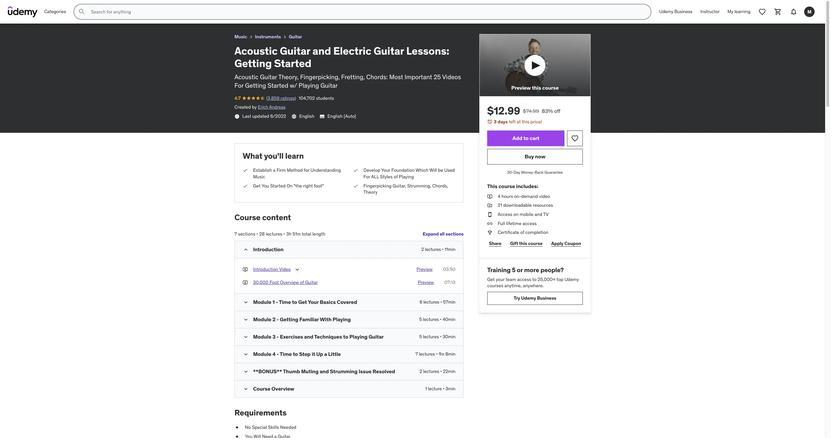 Task type: vqa. For each thing, say whether or not it's contained in the screenshot.


Task type: locate. For each thing, give the bounding box(es) containing it.
for up the created in the left top of the page
[[235, 82, 244, 90]]

• left "30min"
[[440, 334, 442, 340]]

1 vertical spatial 2
[[273, 317, 276, 323]]

xsmall image for full
[[488, 221, 493, 227]]

1 vertical spatial 104,702 students
[[299, 95, 334, 101]]

to left cart
[[524, 135, 529, 142]]

2 vertical spatial 5
[[420, 334, 422, 340]]

preview for 03:50
[[417, 267, 433, 273]]

1 small image from the top
[[243, 300, 249, 306]]

0 vertical spatial time
[[279, 299, 291, 306]]

music down establish
[[253, 174, 265, 180]]

students up the closed captions image
[[316, 95, 334, 101]]

overview
[[280, 280, 299, 286], [272, 386, 295, 393]]

- left exercises
[[277, 334, 279, 341]]

xsmall image left 21 on the right of page
[[488, 203, 493, 209]]

1 vertical spatial access
[[518, 277, 532, 283]]

5 lectures • 30min
[[420, 334, 456, 340]]

course up 28
[[235, 213, 261, 223]]

playing right techniques in the bottom left of the page
[[350, 334, 368, 341]]

0 horizontal spatial 3
[[273, 334, 276, 341]]

• for module 3 - exercises and techniques to playing guitar
[[440, 334, 442, 340]]

mobile
[[520, 212, 534, 218]]

- for 1
[[276, 299, 278, 306]]

xsmall image for no
[[235, 425, 240, 432]]

english right course language image
[[300, 113, 315, 119]]

7 left 28
[[235, 231, 237, 237]]

small image for **bonus** thumb muting and strumming issue resolved
[[243, 369, 249, 376]]

• left 3h 51m
[[284, 231, 285, 237]]

(3,859 left categories dropdown button
[[19, 11, 33, 17]]

0 vertical spatial electric
[[55, 3, 75, 10]]

1 vertical spatial wishlist image
[[572, 135, 580, 143]]

buy now
[[525, 153, 546, 160]]

udemy inside udemy business link
[[660, 9, 674, 14]]

overview down the thumb
[[272, 386, 295, 393]]

show lecture description image
[[294, 267, 301, 273]]

3 left exercises
[[273, 334, 276, 341]]

0 vertical spatial for
[[235, 82, 244, 90]]

8min
[[446, 352, 456, 358]]

small image for module 4 - time to step it up a little
[[243, 352, 249, 358]]

0 vertical spatial lessons:
[[92, 3, 114, 10]]

• for introduction
[[442, 247, 444, 253]]

and up fingerpicking,
[[313, 44, 331, 58]]

for down develop
[[364, 174, 371, 180]]

of right styles
[[394, 174, 398, 180]]

1 horizontal spatial music
[[253, 174, 265, 180]]

1 horizontal spatial for
[[364, 174, 371, 180]]

introduction
[[253, 246, 284, 253], [253, 267, 278, 273]]

• left 1hr
[[436, 352, 438, 358]]

needed
[[280, 425, 297, 431]]

0 horizontal spatial 7
[[235, 231, 237, 237]]

small image
[[243, 247, 249, 253], [243, 317, 249, 324], [243, 369, 249, 376]]

0 vertical spatial 1
[[273, 299, 275, 306]]

2 vertical spatial preview
[[418, 280, 434, 286]]

course down **bonus**
[[253, 386, 271, 393]]

access
[[523, 221, 537, 227], [518, 277, 532, 283]]

1 vertical spatial electric
[[334, 44, 372, 58]]

1 vertical spatial 1
[[426, 386, 427, 392]]

english
[[300, 113, 315, 119], [328, 113, 343, 119]]

lectures
[[266, 231, 283, 237], [425, 247, 441, 253], [424, 300, 440, 306], [423, 317, 439, 323], [423, 334, 439, 340], [419, 352, 435, 358], [424, 369, 440, 375]]

1 vertical spatial of
[[521, 230, 525, 236]]

access down mobile
[[523, 221, 537, 227]]

english for english
[[300, 113, 315, 119]]

0 horizontal spatial music
[[235, 34, 247, 40]]

• left 40min
[[440, 317, 442, 323]]

5 for module 2 - getting familiar with playing
[[420, 317, 422, 323]]

2 vertical spatial this
[[520, 241, 528, 247]]

xsmall image left 30,000
[[243, 280, 248, 286]]

40min
[[443, 317, 456, 323]]

your inside develop your foundation which will be used for all styles of playing
[[382, 168, 391, 174]]

theory,
[[279, 73, 299, 81]]

electric up "fretting,"
[[334, 44, 372, 58]]

0 vertical spatial 2
[[422, 247, 424, 253]]

30min
[[443, 334, 456, 340]]

this right gift in the bottom of the page
[[520, 241, 528, 247]]

0 vertical spatial this
[[532, 85, 542, 91]]

a left firm
[[273, 168, 276, 174]]

0 vertical spatial course
[[235, 213, 261, 223]]

wishlist image
[[759, 8, 767, 16], [572, 135, 580, 143]]

xsmall image down "this"
[[488, 194, 493, 200]]

sections left 28
[[238, 231, 256, 237]]

you
[[262, 183, 269, 189]]

lectures right 6
[[424, 300, 440, 306]]

my learning
[[728, 9, 751, 14]]

lessons: up the "important"
[[407, 44, 450, 58]]

1 vertical spatial 4
[[273, 351, 276, 358]]

(3,859
[[19, 11, 33, 17], [266, 95, 280, 101]]

1 vertical spatial 7
[[416, 352, 418, 358]]

sections right all
[[446, 231, 464, 237]]

music
[[235, 34, 247, 40], [253, 174, 265, 180]]

introduction for introduction
[[253, 246, 284, 253]]

issue
[[359, 369, 372, 375]]

1 horizontal spatial business
[[675, 9, 693, 14]]

1 vertical spatial business
[[538, 296, 557, 302]]

3 right alarm icon
[[494, 119, 497, 125]]

1 horizontal spatial 4.7
[[235, 95, 241, 101]]

electric left submit search "icon" on the left
[[55, 3, 75, 10]]

2 english from the left
[[328, 113, 343, 119]]

course up 83%
[[543, 85, 559, 91]]

playing
[[299, 82, 319, 90], [399, 174, 414, 180], [333, 317, 351, 323], [350, 334, 368, 341]]

preview up 6
[[418, 280, 434, 286]]

your left basics
[[308, 299, 319, 306]]

chords,
[[433, 183, 449, 189]]

0 vertical spatial wishlist image
[[759, 8, 767, 16]]

• left 57min
[[441, 300, 442, 306]]

lectures up the 7 lectures • 1hr 8min on the right bottom of the page
[[423, 334, 439, 340]]

get
[[253, 183, 261, 189], [488, 277, 495, 283], [299, 299, 307, 306]]

1 vertical spatial (3,859 ratings)
[[266, 95, 296, 101]]

0 vertical spatial 104,702
[[52, 11, 68, 17]]

special
[[252, 425, 267, 431]]

electric for acoustic guitar and electric guitar lessons: getting started acoustic guitar theory, fingerpicking, fretting, chords: most important 25 videos for getting started w/ playing guitar
[[334, 44, 372, 58]]

fingerpicking guitar, strumming, chords, theory
[[364, 183, 449, 195]]

course for gift this course
[[529, 241, 543, 247]]

2 vertical spatial get
[[299, 299, 307, 306]]

time down exercises
[[280, 351, 292, 358]]

music left instruments
[[235, 34, 247, 40]]

"the
[[294, 183, 302, 189]]

0 vertical spatial course
[[543, 85, 559, 91]]

electric inside acoustic guitar and electric guitar lessons: getting started acoustic guitar theory, fingerpicking, fretting, chords: most important 25 videos for getting started w/ playing guitar
[[334, 44, 372, 58]]

lessons: for acoustic guitar and electric guitar lessons: getting started acoustic guitar theory, fingerpicking, fretting, chords: most important 25 videos for getting started w/ playing guitar
[[407, 44, 450, 58]]

lectures up lecture
[[424, 369, 440, 375]]

0 vertical spatial 5
[[513, 266, 516, 274]]

introduction down 28
[[253, 246, 284, 253]]

apply
[[552, 241, 564, 247]]

off
[[555, 108, 561, 114]]

1 horizontal spatial 7
[[416, 352, 418, 358]]

electric for acoustic guitar and electric guitar lessons: getting started
[[55, 3, 75, 10]]

content
[[262, 213, 291, 223]]

get inside the training 5 or more people? get your team access to 25,000+ top udemy courses anytime, anywhere.
[[488, 277, 495, 283]]

2 introduction from the top
[[253, 267, 278, 273]]

1 horizontal spatial 104,702
[[299, 95, 315, 101]]

2 small image from the top
[[243, 334, 249, 341]]

module for module 1 - time to get your basics covered
[[253, 299, 272, 306]]

4 up **bonus**
[[273, 351, 276, 358]]

submit search image
[[78, 8, 86, 16]]

0 vertical spatial preview
[[512, 85, 531, 91]]

0 vertical spatial music
[[235, 34, 247, 40]]

includes:
[[517, 183, 539, 190]]

lessons: right submit search "icon" on the left
[[92, 3, 114, 10]]

• left 11min
[[442, 247, 444, 253]]

categories
[[44, 9, 66, 14]]

1 vertical spatial music
[[253, 174, 265, 180]]

playing down foundation
[[399, 174, 414, 180]]

establish a firm method for understanding music
[[253, 168, 341, 180]]

0 horizontal spatial get
[[253, 183, 261, 189]]

104,702 students down acoustic guitar and electric guitar lessons: getting started
[[52, 11, 87, 17]]

2 for introduction
[[422, 247, 424, 253]]

business left instructor on the top right of the page
[[675, 9, 693, 14]]

1 horizontal spatial your
[[382, 168, 391, 174]]

ratings)
[[34, 11, 49, 17], [281, 95, 296, 101]]

1 vertical spatial acoustic
[[235, 44, 278, 58]]

5
[[513, 266, 516, 274], [420, 317, 422, 323], [420, 334, 422, 340]]

this for gift
[[520, 241, 528, 247]]

this up $74.99
[[532, 85, 542, 91]]

0 horizontal spatial 1
[[273, 299, 275, 306]]

4.7
[[5, 11, 12, 17], [235, 95, 241, 101]]

preview for 07:13
[[418, 280, 434, 286]]

playing down fingerpicking,
[[299, 82, 319, 90]]

small image for module 2 - getting familiar with playing
[[243, 317, 249, 324]]

acoustic
[[5, 3, 27, 10], [235, 44, 278, 58], [235, 73, 259, 81]]

3 small image from the top
[[243, 369, 249, 376]]

gift
[[511, 241, 519, 247]]

and left 'tv'
[[535, 212, 543, 218]]

0 horizontal spatial 4.7
[[5, 11, 12, 17]]

1 introduction from the top
[[253, 246, 284, 253]]

this for preview
[[532, 85, 542, 91]]

people?
[[541, 266, 564, 274]]

and
[[45, 3, 54, 10], [313, 44, 331, 58], [535, 212, 543, 218], [304, 334, 314, 341], [320, 369, 329, 375]]

3 module from the top
[[253, 334, 272, 341]]

access down 'or'
[[518, 277, 532, 283]]

5 for module 3 - exercises and techniques to playing guitar
[[420, 334, 422, 340]]

xsmall image left full
[[488, 221, 493, 227]]

hours
[[502, 194, 514, 200]]

used
[[445, 168, 455, 174]]

lessons:
[[92, 3, 114, 10], [407, 44, 450, 58]]

0 horizontal spatial (3,859
[[19, 11, 33, 17]]

this course includes:
[[488, 183, 539, 190]]

• left 3min
[[443, 386, 445, 392]]

0 horizontal spatial a
[[273, 168, 276, 174]]

- up **bonus**
[[277, 351, 279, 358]]

2 horizontal spatial of
[[521, 230, 525, 236]]

playing inside develop your foundation which will be used for all styles of playing
[[399, 174, 414, 180]]

share button
[[488, 238, 504, 251]]

1 horizontal spatial 1
[[426, 386, 427, 392]]

xsmall image for fingerpicking
[[353, 183, 359, 190]]

lectures for module 3 - exercises and techniques to playing guitar
[[423, 334, 439, 340]]

acoustic for acoustic guitar and electric guitar lessons: getting started
[[5, 3, 27, 10]]

2 vertical spatial course
[[529, 241, 543, 247]]

2 for **bonus** thumb muting and strumming issue resolved
[[420, 369, 423, 375]]

0 vertical spatial of
[[394, 174, 398, 180]]

lessons: inside acoustic guitar and electric guitar lessons: getting started acoustic guitar theory, fingerpicking, fretting, chords: most important 25 videos for getting started w/ playing guitar
[[407, 44, 450, 58]]

get up courses
[[488, 277, 495, 283]]

students down acoustic guitar and electric guitar lessons: getting started
[[69, 11, 87, 17]]

get you started on "the right foot"
[[253, 183, 324, 189]]

3
[[494, 119, 497, 125], [273, 334, 276, 341]]

1 module from the top
[[253, 299, 272, 306]]

0 horizontal spatial for
[[235, 82, 244, 90]]

$12.99 $74.99 83% off
[[488, 104, 561, 118]]

buy now button
[[488, 149, 583, 165]]

4 module from the top
[[253, 351, 272, 358]]

method
[[287, 168, 303, 174]]

small image for module 1 - time to get your basics covered
[[243, 300, 249, 306]]

a right 'up'
[[325, 351, 327, 358]]

1 horizontal spatial udemy
[[565, 277, 580, 283]]

udemy
[[660, 9, 674, 14], [565, 277, 580, 283], [522, 296, 537, 302]]

1 horizontal spatial ratings)
[[281, 95, 296, 101]]

now
[[536, 153, 546, 160]]

of inside button
[[300, 280, 304, 286]]

playing right with
[[333, 317, 351, 323]]

my
[[728, 9, 734, 14]]

on
[[287, 183, 293, 189]]

1 left lecture
[[426, 386, 427, 392]]

xsmall image left access
[[488, 212, 493, 218]]

0 horizontal spatial of
[[300, 280, 304, 286]]

xsmall image for 4
[[488, 194, 493, 200]]

1 down foot
[[273, 299, 275, 306]]

get left you
[[253, 183, 261, 189]]

0 vertical spatial 4
[[498, 194, 501, 200]]

business
[[675, 9, 693, 14], [538, 296, 557, 302]]

xsmall image
[[353, 183, 359, 190], [488, 194, 493, 200], [488, 203, 493, 209], [488, 212, 493, 218], [488, 221, 493, 227], [243, 267, 248, 273], [243, 280, 248, 286], [235, 425, 240, 432]]

what you'll learn
[[243, 151, 304, 161]]

1 horizontal spatial electric
[[334, 44, 372, 58]]

3h 51m
[[287, 231, 301, 237]]

instructor
[[701, 9, 720, 14]]

shopping cart with 0 items image
[[775, 8, 783, 16]]

0 vertical spatial students
[[69, 11, 87, 17]]

introduction video button
[[253, 267, 291, 275]]

courses
[[488, 283, 504, 289]]

this right at
[[522, 119, 530, 125]]

0 vertical spatial overview
[[280, 280, 299, 286]]

0 horizontal spatial business
[[538, 296, 557, 302]]

apply coupon button
[[550, 238, 583, 251]]

more
[[525, 266, 540, 274]]

guitar inside button
[[305, 280, 318, 286]]

1 vertical spatial introduction
[[253, 267, 278, 273]]

(3,859 up erich andreas link
[[266, 95, 280, 101]]

xsmall image for access
[[488, 212, 493, 218]]

udemy inside the training 5 or more people? get your team access to 25,000+ top udemy courses anytime, anywhere.
[[565, 277, 580, 283]]

preview down 2 lectures • 11min on the bottom right of the page
[[417, 267, 433, 273]]

xsmall image left introduction video
[[243, 267, 248, 273]]

lectures left 40min
[[423, 317, 439, 323]]

top
[[557, 277, 564, 283]]

time
[[279, 299, 291, 306], [280, 351, 292, 358]]

0 vertical spatial 3
[[494, 119, 497, 125]]

get up module 2 - getting familiar with playing
[[299, 299, 307, 306]]

2 vertical spatial 2
[[420, 369, 423, 375]]

overview inside button
[[280, 280, 299, 286]]

0 horizontal spatial lessons:
[[92, 3, 114, 10]]

your
[[382, 168, 391, 174], [308, 299, 319, 306]]

course inside preview this course button
[[543, 85, 559, 91]]

time down '30,000 foot overview of guitar' button
[[279, 299, 291, 306]]

day
[[514, 170, 521, 175]]

learn
[[286, 151, 304, 161]]

4 left the hours at the top right of the page
[[498, 194, 501, 200]]

up
[[317, 351, 323, 358]]

1 english from the left
[[300, 113, 315, 119]]

0 vertical spatial 7
[[235, 231, 237, 237]]

1 vertical spatial (3,859
[[266, 95, 280, 101]]

• left 22min
[[441, 369, 442, 375]]

5 up the 7 lectures • 1hr 8min on the right bottom of the page
[[420, 334, 422, 340]]

Search for anything text field
[[90, 6, 644, 17]]

30-
[[508, 170, 514, 175]]

83%
[[542, 108, 554, 114]]

module for module 2 - getting familiar with playing
[[253, 317, 272, 323]]

0 vertical spatial your
[[382, 168, 391, 174]]

english for english [auto]
[[328, 113, 343, 119]]

1 vertical spatial time
[[280, 351, 292, 358]]

most
[[390, 73, 404, 81]]

0 horizontal spatial 104,702 students
[[52, 11, 87, 17]]

1 horizontal spatial sections
[[446, 231, 464, 237]]

0 vertical spatial small image
[[243, 247, 249, 253]]

xsmall image left no in the bottom of the page
[[235, 425, 240, 432]]

104,702 students up the closed captions image
[[299, 95, 334, 101]]

1 vertical spatial lessons:
[[407, 44, 450, 58]]

1 vertical spatial this
[[522, 119, 530, 125]]

of down full lifetime access
[[521, 230, 525, 236]]

course down completion
[[529, 241, 543, 247]]

- left 'familiar'
[[277, 317, 279, 323]]

2 vertical spatial small image
[[243, 369, 249, 376]]

small image for introduction
[[243, 247, 249, 253]]

course inside gift this course link
[[529, 241, 543, 247]]

of
[[394, 174, 398, 180], [521, 230, 525, 236], [300, 280, 304, 286]]

1 vertical spatial course
[[253, 386, 271, 393]]

1 vertical spatial get
[[488, 277, 495, 283]]

1 vertical spatial small image
[[243, 317, 249, 324]]

- down foot
[[276, 299, 278, 306]]

of inside develop your foundation which will be used for all styles of playing
[[394, 174, 398, 180]]

- for 4
[[277, 351, 279, 358]]

xsmall image left the theory
[[353, 183, 359, 190]]

introduction inside button
[[253, 267, 278, 273]]

2 vertical spatial acoustic
[[235, 73, 259, 81]]

07:13
[[445, 280, 456, 286]]

0 vertical spatial udemy
[[660, 9, 674, 14]]

0 horizontal spatial english
[[300, 113, 315, 119]]

xsmall image
[[249, 34, 254, 40], [283, 34, 288, 40], [235, 114, 240, 119], [243, 168, 248, 174], [353, 168, 359, 174], [243, 183, 248, 190], [488, 230, 493, 236], [235, 434, 240, 439]]

music inside establish a firm method for understanding music
[[253, 174, 265, 180]]

0 horizontal spatial your
[[308, 299, 319, 306]]

introduction up 30,000
[[253, 267, 278, 273]]

0 vertical spatial 4.7
[[5, 11, 12, 17]]

1 vertical spatial 3
[[273, 334, 276, 341]]

course up the hours at the top right of the page
[[499, 183, 516, 190]]

for
[[235, 82, 244, 90], [364, 174, 371, 180]]

1 small image from the top
[[243, 247, 249, 253]]

3 small image from the top
[[243, 352, 249, 358]]

last updated 6/2022
[[243, 113, 286, 119]]

lectures down expand on the right bottom of the page
[[425, 247, 441, 253]]

7 lectures • 1hr 8min
[[416, 352, 456, 358]]

5 down 6
[[420, 317, 422, 323]]

closed captions image
[[320, 114, 325, 119]]

learning
[[735, 9, 751, 14]]

english right the closed captions image
[[328, 113, 343, 119]]

time for 1
[[279, 299, 291, 306]]

business down anywhere.
[[538, 296, 557, 302]]

7 for 7 lectures • 1hr 8min
[[416, 352, 418, 358]]

music link
[[235, 33, 247, 41]]

- for 2
[[277, 317, 279, 323]]

2 module from the top
[[253, 317, 272, 323]]

styles
[[381, 174, 393, 180]]

and right udemy image
[[45, 3, 54, 10]]

students
[[69, 11, 87, 17], [316, 95, 334, 101]]

module for module 4 - time to step it up a little
[[253, 351, 272, 358]]

a inside establish a firm method for understanding music
[[273, 168, 276, 174]]

this inside button
[[532, 85, 542, 91]]

7 left 1hr
[[416, 352, 418, 358]]

get for module
[[299, 299, 307, 306]]

4 small image from the top
[[243, 386, 249, 393]]

to up anywhere.
[[533, 277, 537, 283]]

your up styles
[[382, 168, 391, 174]]

1 vertical spatial your
[[308, 299, 319, 306]]

104,702 down fingerpicking,
[[299, 95, 315, 101]]

5 left 'or'
[[513, 266, 516, 274]]

instructor link
[[697, 4, 724, 20]]

2 small image from the top
[[243, 317, 249, 324]]

module
[[253, 299, 272, 306], [253, 317, 272, 323], [253, 334, 272, 341], [253, 351, 272, 358]]

small image
[[243, 300, 249, 306], [243, 334, 249, 341], [243, 352, 249, 358], [243, 386, 249, 393]]

overview down video
[[280, 280, 299, 286]]

4
[[498, 194, 501, 200], [273, 351, 276, 358]]

acoustic for acoustic guitar and electric guitar lessons: getting started acoustic guitar theory, fingerpicking, fretting, chords: most important 25 videos for getting started w/ playing guitar
[[235, 44, 278, 58]]

preview up $12.99 $74.99 83% off
[[512, 85, 531, 91]]

2 horizontal spatial get
[[488, 277, 495, 283]]



Task type: describe. For each thing, give the bounding box(es) containing it.
• for module 4 - time to step it up a little
[[436, 352, 438, 358]]

xsmall image for 21
[[488, 203, 493, 209]]

right
[[304, 183, 313, 189]]

sections inside "dropdown button"
[[446, 231, 464, 237]]

5 inside the training 5 or more people? get your team access to 25,000+ top udemy courses anytime, anywhere.
[[513, 266, 516, 274]]

03:50
[[444, 267, 456, 273]]

foundation
[[392, 168, 415, 174]]

left
[[509, 119, 516, 125]]

team
[[506, 277, 517, 283]]

tv
[[544, 212, 549, 218]]

30,000 foot overview of guitar
[[253, 280, 318, 286]]

course language image
[[292, 114, 297, 119]]

certificate
[[498, 230, 520, 236]]

and right exercises
[[304, 334, 314, 341]]

1 vertical spatial 4.7
[[235, 95, 241, 101]]

exercises
[[280, 334, 303, 341]]

course overview
[[253, 386, 295, 393]]

2 lectures • 11min
[[422, 247, 456, 253]]

22min
[[443, 369, 456, 375]]

firm
[[277, 168, 286, 174]]

and right the muting
[[320, 369, 329, 375]]

lecture
[[428, 386, 442, 392]]

resolved
[[373, 369, 395, 375]]

no
[[245, 425, 251, 431]]

length
[[313, 231, 326, 237]]

• for course overview
[[443, 386, 445, 392]]

gift this course link
[[509, 238, 545, 251]]

resources
[[534, 203, 554, 209]]

module for module 3 - exercises and techniques to playing guitar
[[253, 334, 272, 341]]

days
[[498, 119, 508, 125]]

notifications image
[[791, 8, 798, 16]]

all
[[372, 174, 379, 180]]

7 sections • 28 lectures • 3h 51m total length
[[235, 231, 326, 237]]

downloadable
[[504, 203, 532, 209]]

categories button
[[40, 4, 70, 20]]

for
[[304, 168, 310, 174]]

will
[[430, 168, 437, 174]]

videos
[[443, 73, 462, 81]]

course content
[[235, 213, 291, 223]]

try udemy business
[[514, 296, 557, 302]]

small image for module 3 - exercises and techniques to playing guitar
[[243, 334, 249, 341]]

on-
[[515, 194, 522, 200]]

acoustic guitar and electric guitar lessons: getting started acoustic guitar theory, fingerpicking, fretting, chords: most important 25 videos for getting started w/ playing guitar
[[235, 44, 462, 90]]

30,000
[[253, 280, 269, 286]]

• left 28
[[257, 231, 258, 237]]

add
[[513, 135, 523, 142]]

0 horizontal spatial (3,859 ratings)
[[19, 11, 49, 17]]

course for course overview
[[253, 386, 271, 393]]

foot
[[270, 280, 279, 286]]

course for course content
[[235, 213, 261, 223]]

0 vertical spatial (3,859
[[19, 11, 33, 17]]

1 horizontal spatial 4
[[498, 194, 501, 200]]

to left step
[[293, 351, 298, 358]]

guitar,
[[393, 183, 407, 189]]

0 horizontal spatial wishlist image
[[572, 135, 580, 143]]

anywhere.
[[523, 283, 544, 289]]

lectures for module 2 - getting familiar with playing
[[423, 317, 439, 323]]

**bonus**
[[253, 369, 282, 375]]

udemy inside try udemy business link
[[522, 296, 537, 302]]

1 vertical spatial ratings)
[[281, 95, 296, 101]]

1 horizontal spatial wishlist image
[[759, 8, 767, 16]]

foot"
[[314, 183, 324, 189]]

3 days left at this price!
[[494, 119, 543, 125]]

• for module 1 - time to get your basics covered
[[441, 300, 442, 306]]

1 vertical spatial 104,702
[[299, 95, 315, 101]]

guarantee
[[545, 170, 564, 175]]

access on mobile and tv
[[498, 212, 549, 218]]

develop your foundation which will be used for all styles of playing
[[364, 168, 455, 180]]

- for 3
[[277, 334, 279, 341]]

or
[[517, 266, 523, 274]]

you'll
[[264, 151, 284, 161]]

gift this course
[[511, 241, 543, 247]]

acoustic guitar and electric guitar lessons: getting started
[[5, 3, 154, 10]]

to inside the training 5 or more people? get your team access to 25,000+ top udemy courses anytime, anywhere.
[[533, 277, 537, 283]]

course for preview this course
[[543, 85, 559, 91]]

0 horizontal spatial students
[[69, 11, 87, 17]]

0 horizontal spatial 104,702
[[52, 11, 68, 17]]

• for **bonus** thumb muting and strumming issue resolved
[[441, 369, 442, 375]]

1 horizontal spatial (3,859 ratings)
[[266, 95, 296, 101]]

0 horizontal spatial sections
[[238, 231, 256, 237]]

preview this course
[[512, 85, 559, 91]]

chords:
[[367, 73, 388, 81]]

1 horizontal spatial 3
[[494, 119, 497, 125]]

2 lectures • 22min
[[420, 369, 456, 375]]

all
[[440, 231, 445, 237]]

0 vertical spatial access
[[523, 221, 537, 227]]

to right techniques in the bottom left of the page
[[344, 334, 349, 341]]

anytime,
[[505, 283, 522, 289]]

to inside button
[[524, 135, 529, 142]]

1 horizontal spatial a
[[325, 351, 327, 358]]

21
[[498, 203, 503, 209]]

28
[[260, 231, 265, 237]]

lectures for module 4 - time to step it up a little
[[419, 352, 435, 358]]

fingerpicking,
[[300, 73, 340, 81]]

english [auto]
[[328, 113, 356, 119]]

for inside acoustic guitar and electric guitar lessons: getting started acoustic guitar theory, fingerpicking, fretting, chords: most important 25 videos for getting started w/ playing guitar
[[235, 82, 244, 90]]

on
[[514, 212, 519, 218]]

module 4 - time to step it up a little
[[253, 351, 341, 358]]

7 for 7 sections • 28 lectures • 3h 51m total length
[[235, 231, 237, 237]]

be
[[438, 168, 444, 174]]

alarm image
[[488, 119, 493, 125]]

6 lectures • 57min
[[420, 300, 456, 306]]

0 horizontal spatial ratings)
[[34, 11, 49, 17]]

back
[[535, 170, 544, 175]]

for inside develop your foundation which will be used for all styles of playing
[[364, 174, 371, 180]]

lectures for **bonus** thumb muting and strumming issue resolved
[[424, 369, 440, 375]]

try
[[514, 296, 521, 302]]

21 downloadable resources
[[498, 203, 554, 209]]

lectures for introduction
[[425, 247, 441, 253]]

lectures for module 1 - time to get your basics covered
[[424, 300, 440, 306]]

1 vertical spatial course
[[499, 183, 516, 190]]

udemy business
[[660, 9, 693, 14]]

• for module 2 - getting familiar with playing
[[440, 317, 442, 323]]

to up module 2 - getting familiar with playing
[[292, 299, 297, 306]]

lectures right 28
[[266, 231, 283, 237]]

[auto]
[[344, 113, 356, 119]]

m link
[[802, 4, 818, 20]]

buy
[[525, 153, 535, 160]]

udemy image
[[8, 6, 38, 17]]

time for 4
[[280, 351, 292, 358]]

share
[[490, 241, 502, 247]]

small image for course overview
[[243, 386, 249, 393]]

video
[[540, 194, 551, 200]]

25,000+
[[538, 277, 556, 283]]

introduction video
[[253, 267, 291, 273]]

4 hours on-demand video
[[498, 194, 551, 200]]

coupon
[[565, 241, 582, 247]]

covered
[[337, 299, 358, 306]]

total
[[302, 231, 312, 237]]

created by erich andreas
[[235, 104, 286, 110]]

thumb
[[283, 369, 300, 375]]

1 lecture • 3min
[[426, 386, 456, 392]]

and inside acoustic guitar and electric guitar lessons: getting started acoustic guitar theory, fingerpicking, fretting, chords: most important 25 videos for getting started w/ playing guitar
[[313, 44, 331, 58]]

preview this course button
[[480, 34, 591, 97]]

get for training
[[488, 277, 495, 283]]

andreas
[[269, 104, 286, 110]]

1 vertical spatial students
[[316, 95, 334, 101]]

playing inside acoustic guitar and electric guitar lessons: getting started acoustic guitar theory, fingerpicking, fretting, chords: most important 25 videos for getting started w/ playing guitar
[[299, 82, 319, 90]]

preview inside button
[[512, 85, 531, 91]]

lessons: for acoustic guitar and electric guitar lessons: getting started
[[92, 3, 114, 10]]

important
[[405, 73, 433, 81]]

full
[[498, 221, 506, 227]]

1 horizontal spatial 104,702 students
[[299, 95, 334, 101]]

strumming
[[330, 369, 358, 375]]

little
[[328, 351, 341, 358]]

access inside the training 5 or more people? get your team access to 25,000+ top udemy courses anytime, anywhere.
[[518, 277, 532, 283]]

introduction for introduction video
[[253, 267, 278, 273]]

1 vertical spatial overview
[[272, 386, 295, 393]]



